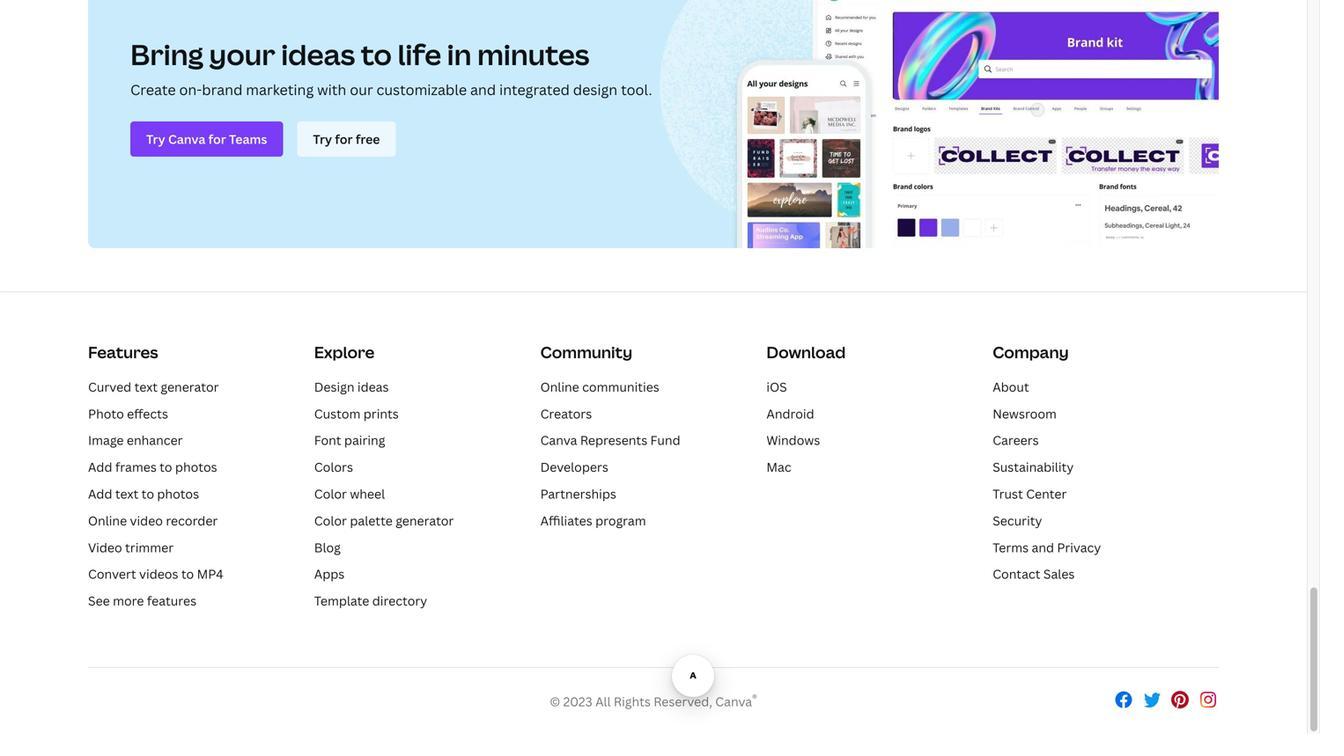 Task type: vqa. For each thing, say whether or not it's contained in the screenshot.
ideas within 'Bring Your Ideas To Life In Minutes Create On-Brand Marketing With Our Customizable And Integrated Design Tool.'
yes



Task type: locate. For each thing, give the bounding box(es) containing it.
custom prints
[[314, 405, 399, 422]]

generator
[[161, 379, 219, 395], [396, 513, 454, 529]]

color down colors
[[314, 486, 347, 503]]

generator for curved text generator
[[161, 379, 219, 395]]

to inside bring your ideas to life in minutes create on-brand marketing with our customizable and integrated design tool.
[[361, 35, 392, 74]]

text down frames
[[115, 486, 139, 503]]

partnerships link
[[540, 486, 616, 503]]

1 color from the top
[[314, 486, 347, 503]]

videos
[[139, 566, 178, 583]]

to for convert videos to mp4
[[181, 566, 194, 583]]

ideas
[[281, 35, 355, 74], [358, 379, 389, 395]]

font pairing link
[[314, 432, 385, 449]]

1 horizontal spatial ideas
[[358, 379, 389, 395]]

add frames to photos link
[[88, 459, 217, 476]]

frames
[[115, 459, 157, 476]]

newsroom link
[[993, 405, 1057, 422]]

color
[[314, 486, 347, 503], [314, 513, 347, 529]]

creators
[[540, 405, 592, 422]]

ideas up the prints
[[358, 379, 389, 395]]

privacy
[[1057, 539, 1101, 556]]

and
[[470, 80, 496, 99], [1032, 539, 1054, 556]]

terms and privacy
[[993, 539, 1101, 556]]

reserved,
[[654, 694, 712, 710]]

in
[[447, 35, 472, 74]]

and up contact sales
[[1032, 539, 1054, 556]]

®
[[752, 691, 757, 705]]

generator up effects
[[161, 379, 219, 395]]

color up blog
[[314, 513, 347, 529]]

video trimmer link
[[88, 539, 174, 556]]

to for add frames to photos
[[160, 459, 172, 476]]

0 vertical spatial generator
[[161, 379, 219, 395]]

to up our on the top left
[[361, 35, 392, 74]]

1 vertical spatial ideas
[[358, 379, 389, 395]]

marketing
[[246, 80, 314, 99]]

0 vertical spatial add
[[88, 459, 112, 476]]

center
[[1026, 486, 1067, 503]]

0 horizontal spatial generator
[[161, 379, 219, 395]]

design ideas
[[314, 379, 389, 395]]

color palette generator
[[314, 513, 454, 529]]

1 vertical spatial add
[[88, 486, 112, 503]]

0 vertical spatial photos
[[175, 459, 217, 476]]

font pairing
[[314, 432, 385, 449]]

1 vertical spatial generator
[[396, 513, 454, 529]]

text for add
[[115, 486, 139, 503]]

text
[[134, 379, 158, 395], [115, 486, 139, 503]]

image
[[88, 432, 124, 449]]

mac
[[767, 459, 792, 476]]

1 vertical spatial color
[[314, 513, 347, 529]]

online communities
[[540, 379, 660, 395]]

0 horizontal spatial canva
[[540, 432, 577, 449]]

all
[[596, 694, 611, 710]]

0 horizontal spatial and
[[470, 80, 496, 99]]

2 color from the top
[[314, 513, 347, 529]]

2023
[[563, 694, 593, 710]]

1 vertical spatial online
[[88, 513, 127, 529]]

ios
[[767, 379, 787, 395]]

features
[[147, 593, 196, 610]]

online
[[540, 379, 579, 395], [88, 513, 127, 529]]

add
[[88, 459, 112, 476], [88, 486, 112, 503]]

ideas up 'with'
[[281, 35, 355, 74]]

download
[[767, 342, 846, 363]]

text up effects
[[134, 379, 158, 395]]

and down 'in'
[[470, 80, 496, 99]]

newsroom
[[993, 405, 1057, 422]]

photos
[[175, 459, 217, 476], [157, 486, 199, 503]]

canva right reserved,
[[715, 694, 752, 710]]

customizable
[[377, 80, 467, 99]]

canva down creators link
[[540, 432, 577, 449]]

online up "video" on the bottom
[[88, 513, 127, 529]]

0 horizontal spatial online
[[88, 513, 127, 529]]

0 horizontal spatial ideas
[[281, 35, 355, 74]]

convert
[[88, 566, 136, 583]]

color for color wheel
[[314, 486, 347, 503]]

color wheel link
[[314, 486, 385, 503]]

to left 'mp4'
[[181, 566, 194, 583]]

apps
[[314, 566, 345, 583]]

0 vertical spatial online
[[540, 379, 579, 395]]

0 vertical spatial text
[[134, 379, 158, 395]]

image enhancer link
[[88, 432, 183, 449]]

to down enhancer on the bottom of the page
[[160, 459, 172, 476]]

canva represents fund
[[540, 432, 681, 449]]

0 vertical spatial ideas
[[281, 35, 355, 74]]

convert videos to mp4 link
[[88, 566, 224, 583]]

curved text generator link
[[88, 379, 219, 395]]

1 horizontal spatial online
[[540, 379, 579, 395]]

see more features link
[[88, 593, 196, 610]]

online video recorder link
[[88, 513, 218, 529]]

1 vertical spatial canva
[[715, 694, 752, 710]]

0 vertical spatial color
[[314, 486, 347, 503]]

trimmer
[[125, 539, 174, 556]]

blog
[[314, 539, 341, 556]]

0 vertical spatial and
[[470, 80, 496, 99]]

add text to photos link
[[88, 486, 199, 503]]

1 horizontal spatial generator
[[396, 513, 454, 529]]

to up video
[[142, 486, 154, 503]]

online up creators link
[[540, 379, 579, 395]]

video trimmer
[[88, 539, 174, 556]]

1 vertical spatial text
[[115, 486, 139, 503]]

2 add from the top
[[88, 486, 112, 503]]

photos down enhancer on the bottom of the page
[[175, 459, 217, 476]]

photo
[[88, 405, 124, 422]]

1 horizontal spatial canva
[[715, 694, 752, 710]]

1 vertical spatial and
[[1032, 539, 1054, 556]]

sustainability
[[993, 459, 1074, 476]]

add up "video" on the bottom
[[88, 486, 112, 503]]

sustainability link
[[993, 459, 1074, 476]]

explore
[[314, 342, 375, 363]]

online for online communities
[[540, 379, 579, 395]]

partnerships
[[540, 486, 616, 503]]

security link
[[993, 513, 1042, 529]]

photos up "recorder"
[[157, 486, 199, 503]]

1 add from the top
[[88, 459, 112, 476]]

contact sales link
[[993, 566, 1075, 583]]

1 vertical spatial photos
[[157, 486, 199, 503]]

pairing
[[344, 432, 385, 449]]

see
[[88, 593, 110, 610]]

0 vertical spatial canva
[[540, 432, 577, 449]]

android
[[767, 405, 814, 422]]

add down image
[[88, 459, 112, 476]]

template
[[314, 593, 369, 610]]

generator right 'palette'
[[396, 513, 454, 529]]



Task type: describe. For each thing, give the bounding box(es) containing it.
careers
[[993, 432, 1039, 449]]

bring your ideas to life in minutes create on-brand marketing with our customizable and integrated design tool.
[[130, 35, 652, 99]]

online communities link
[[540, 379, 660, 395]]

curved
[[88, 379, 131, 395]]

photos for add text to photos
[[157, 486, 199, 503]]

with
[[317, 80, 346, 99]]

trust
[[993, 486, 1023, 503]]

template directory
[[314, 593, 427, 610]]

© 2023 all rights reserved, canva ®
[[550, 691, 757, 710]]

sales
[[1044, 566, 1075, 583]]

life
[[398, 35, 441, 74]]

your
[[209, 35, 275, 74]]

on-
[[179, 80, 202, 99]]

template directory link
[[314, 593, 427, 610]]

contact sales
[[993, 566, 1075, 583]]

color for color palette generator
[[314, 513, 347, 529]]

add frames to photos
[[88, 459, 217, 476]]

palette
[[350, 513, 393, 529]]

about link
[[993, 379, 1029, 395]]

text for curved
[[134, 379, 158, 395]]

trust center
[[993, 486, 1067, 503]]

photos for add frames to photos
[[175, 459, 217, 476]]

©
[[550, 694, 560, 710]]

blog link
[[314, 539, 341, 556]]

1 horizontal spatial and
[[1032, 539, 1054, 556]]

developers link
[[540, 459, 608, 476]]

android link
[[767, 405, 814, 422]]

curved text generator
[[88, 379, 219, 395]]

terms and privacy link
[[993, 539, 1101, 556]]

communities
[[582, 379, 660, 395]]

colors link
[[314, 459, 353, 476]]

represents
[[580, 432, 648, 449]]

affiliates program link
[[540, 513, 646, 529]]

fund
[[651, 432, 681, 449]]

design
[[573, 80, 618, 99]]

prints
[[364, 405, 399, 422]]

recorder
[[166, 513, 218, 529]]

creators link
[[540, 405, 592, 422]]

photo effects
[[88, 405, 168, 422]]

online video recorder
[[88, 513, 218, 529]]

terms
[[993, 539, 1029, 556]]

ideas inside bring your ideas to life in minutes create on-brand marketing with our customizable and integrated design tool.
[[281, 35, 355, 74]]

about
[[993, 379, 1029, 395]]

video
[[88, 539, 122, 556]]

font
[[314, 432, 341, 449]]

custom
[[314, 405, 361, 422]]

canva inside © 2023 all rights reserved, canva ®
[[715, 694, 752, 710]]

bring
[[130, 35, 203, 74]]

color palette generator link
[[314, 513, 454, 529]]

more
[[113, 593, 144, 610]]

photo effects link
[[88, 405, 168, 422]]

affiliates
[[540, 513, 593, 529]]

add for add frames to photos
[[88, 459, 112, 476]]

colors
[[314, 459, 353, 476]]

see more features
[[88, 593, 196, 610]]

our
[[350, 80, 373, 99]]

directory
[[372, 593, 427, 610]]

rights
[[614, 694, 651, 710]]

image enhancer
[[88, 432, 183, 449]]

minutes
[[477, 35, 590, 74]]

effects
[[127, 405, 168, 422]]

affiliates program
[[540, 513, 646, 529]]

windows link
[[767, 432, 820, 449]]

wheel
[[350, 486, 385, 503]]

add text to photos
[[88, 486, 199, 503]]

windows
[[767, 432, 820, 449]]

careers link
[[993, 432, 1039, 449]]

community
[[540, 342, 633, 363]]

and inside bring your ideas to life in minutes create on-brand marketing with our customizable and integrated design tool.
[[470, 80, 496, 99]]

online for online video recorder
[[88, 513, 127, 529]]

create
[[130, 80, 176, 99]]

apps link
[[314, 566, 345, 583]]

convert videos to mp4
[[88, 566, 224, 583]]

mp4
[[197, 566, 224, 583]]

security
[[993, 513, 1042, 529]]

add for add text to photos
[[88, 486, 112, 503]]

canva represents fund link
[[540, 432, 681, 449]]

features
[[88, 342, 158, 363]]

to for add text to photos
[[142, 486, 154, 503]]

custom prints link
[[314, 405, 399, 422]]

ios link
[[767, 379, 787, 395]]

brand
[[202, 80, 243, 99]]

generator for color palette generator
[[396, 513, 454, 529]]

contact
[[993, 566, 1041, 583]]

video
[[130, 513, 163, 529]]



